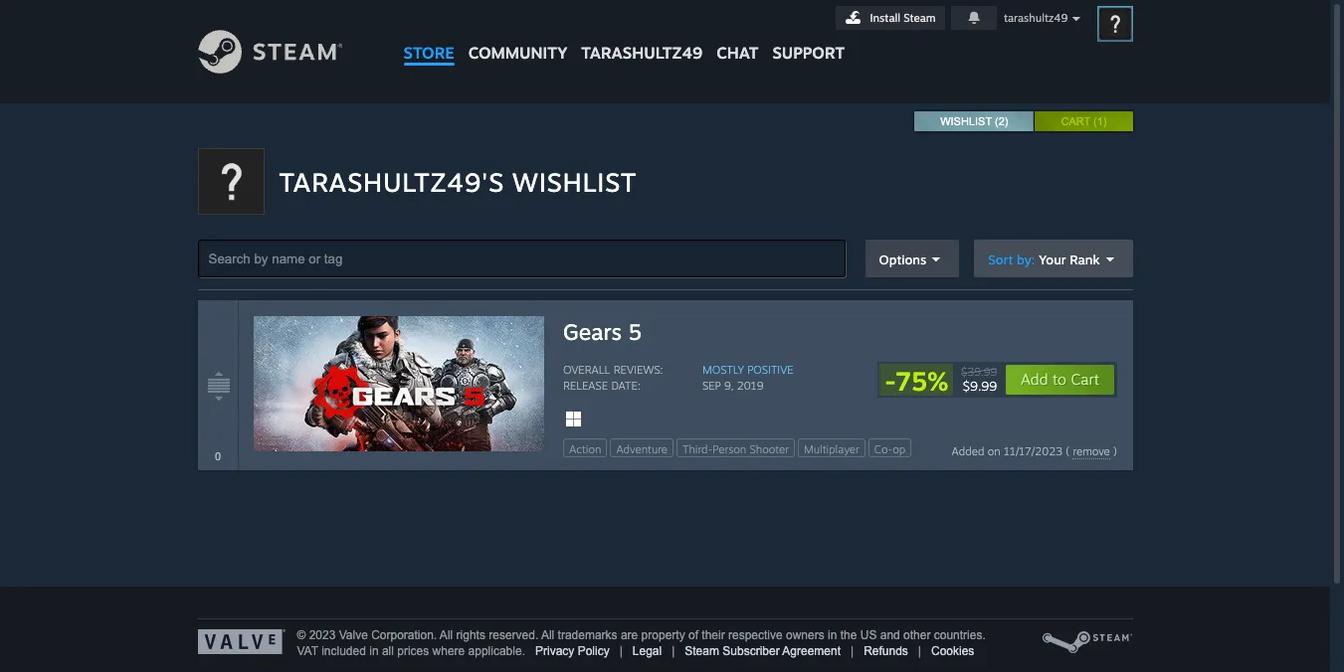 Task type: describe. For each thing, give the bounding box(es) containing it.
5
[[628, 318, 642, 345]]

their
[[702, 629, 725, 643]]

) for 1
[[1103, 115, 1107, 127]]

added
[[951, 445, 984, 459]]

steam subscriber agreement link
[[685, 645, 841, 659]]

wishlist                 ( 2 )
[[941, 115, 1008, 127]]

chat
[[717, 43, 759, 63]]

community
[[468, 43, 568, 63]]

remove
[[1073, 445, 1110, 459]]

to
[[1052, 370, 1066, 389]]

mostly
[[702, 363, 744, 377]]

agreement
[[782, 645, 841, 659]]

refunds
[[864, 645, 908, 659]]

install steam
[[870, 11, 936, 25]]

valve
[[339, 629, 368, 643]]

2019
[[737, 379, 763, 393]]

added on 11/17/2023 ( remove )
[[951, 445, 1117, 459]]

1 vertical spatial tarashultz49
[[581, 43, 703, 63]]

privacy policy link
[[535, 645, 610, 659]]

11/17/2023
[[1004, 445, 1062, 459]]

date:
[[611, 379, 640, 393]]

are
[[621, 629, 638, 643]]

trademarks
[[558, 629, 618, 643]]

0 vertical spatial cart
[[1061, 115, 1091, 127]]

privacy
[[535, 645, 574, 659]]

add
[[1021, 370, 1048, 389]]

-75%
[[884, 365, 948, 397]]

2
[[999, 115, 1005, 127]]

adventure
[[616, 443, 667, 457]]

add to cart link
[[1005, 364, 1115, 396]]

multiplayer
[[804, 443, 859, 457]]

wishlist
[[513, 166, 637, 198]]

person
[[712, 443, 746, 457]]

75%
[[896, 365, 948, 397]]

4 | from the left
[[918, 645, 921, 659]]

tarashultz49's wishlist
[[279, 166, 637, 198]]

2 valve software image from the left
[[1041, 630, 1133, 656]]

tarashultz49 link
[[575, 0, 710, 72]]

on
[[987, 445, 1000, 459]]

( for 1
[[1094, 115, 1097, 127]]

where
[[432, 645, 465, 659]]

reserved.
[[489, 629, 539, 643]]

your
[[1039, 251, 1066, 267]]

by:
[[1017, 251, 1035, 267]]

refunds link
[[864, 645, 908, 659]]

cart         ( 1 )
[[1061, 115, 1107, 127]]

other
[[904, 629, 931, 643]]

2023
[[309, 629, 336, 643]]

1 all from the left
[[440, 629, 453, 643]]

options
[[879, 251, 927, 267]]

release
[[563, 379, 608, 393]]

tarashultz49's
[[279, 166, 504, 198]]

store link
[[397, 0, 461, 72]]

legal
[[633, 645, 662, 659]]



Task type: vqa. For each thing, say whether or not it's contained in the screenshot.
second 'Science' from the bottom
no



Task type: locate. For each thing, give the bounding box(es) containing it.
1 horizontal spatial valve software image
[[1041, 630, 1133, 656]]

Search by name or tag text field
[[198, 240, 845, 278]]

sort
[[988, 251, 1013, 267]]

co-
[[874, 443, 892, 457]]

0 horizontal spatial in
[[369, 645, 379, 659]]

0 vertical spatial tarashultz49
[[1004, 11, 1068, 25]]

1
[[1097, 115, 1103, 127]]

support link
[[766, 0, 852, 68]]

|
[[620, 645, 623, 659], [672, 645, 675, 659], [851, 645, 854, 659], [918, 645, 921, 659]]

chat link
[[710, 0, 766, 68]]

1 horizontal spatial all
[[541, 629, 555, 643]]

cart
[[1061, 115, 1091, 127], [1071, 370, 1099, 389]]

rank
[[1070, 251, 1100, 267]]

( right wishlist
[[995, 115, 999, 127]]

1 horizontal spatial steam
[[904, 11, 936, 25]]

1 horizontal spatial (
[[1065, 445, 1069, 459]]

| down 'the'
[[851, 645, 854, 659]]

1 horizontal spatial tarashultz49
[[1004, 11, 1068, 25]]

applicable.
[[468, 645, 525, 659]]

steam right install
[[904, 11, 936, 25]]

| down property
[[672, 645, 675, 659]]

corporation.
[[371, 629, 437, 643]]

cookies
[[931, 645, 975, 659]]

all
[[440, 629, 453, 643], [541, 629, 555, 643]]

steam inside © 2023 valve corporation.  all rights reserved.  all trademarks are property of their respective owners in the us and other countries. vat included in all prices where applicable. privacy policy | legal | steam subscriber agreement | refunds | cookies
[[685, 645, 719, 659]]

property
[[641, 629, 685, 643]]

-
[[884, 365, 896, 397]]

$39.99
[[961, 365, 997, 379]]

3 | from the left
[[851, 645, 854, 659]]

in left all
[[369, 645, 379, 659]]

steam down the of
[[685, 645, 719, 659]]

sep
[[702, 379, 721, 393]]

reviews:
[[613, 363, 663, 377]]

2 horizontal spatial )
[[1113, 445, 1117, 459]]

op
[[892, 443, 905, 457]]

legal link
[[633, 645, 662, 659]]

in left 'the'
[[828, 629, 837, 643]]

sep 9, 2019
[[702, 379, 763, 393]]

1 vertical spatial steam
[[685, 645, 719, 659]]

vat
[[297, 645, 318, 659]]

0 horizontal spatial steam
[[685, 645, 719, 659]]

0 horizontal spatial all
[[440, 629, 453, 643]]

( left remove
[[1065, 445, 1069, 459]]

) for 2
[[1005, 115, 1008, 127]]

gears 5
[[563, 318, 642, 345]]

1 vertical spatial cart
[[1071, 370, 1099, 389]]

| down "are"
[[620, 645, 623, 659]]

( right 2
[[1094, 115, 1097, 127]]

prices
[[397, 645, 429, 659]]

steam
[[904, 11, 936, 25], [685, 645, 719, 659]]

third-
[[682, 443, 712, 457]]

$9.99
[[963, 378, 997, 394]]

valve software image
[[198, 630, 285, 655], [1041, 630, 1133, 656]]

| down other
[[918, 645, 921, 659]]

policy
[[578, 645, 610, 659]]

2 horizontal spatial (
[[1094, 115, 1097, 127]]

©
[[297, 629, 306, 643]]

action
[[569, 443, 601, 457]]

2 | from the left
[[672, 645, 675, 659]]

overall reviews:
[[563, 363, 663, 377]]

co-op
[[874, 443, 905, 457]]

0 horizontal spatial tarashultz49
[[581, 43, 703, 63]]

cookies link
[[931, 645, 975, 659]]

all up privacy
[[541, 629, 555, 643]]

respective
[[728, 629, 783, 643]]

0 vertical spatial in
[[828, 629, 837, 643]]

cart inside add to cart link
[[1071, 370, 1099, 389]]

2 all from the left
[[541, 629, 555, 643]]

positive
[[747, 363, 793, 377]]

9,
[[724, 379, 733, 393]]

overall
[[563, 363, 610, 377]]

0 horizontal spatial (
[[995, 115, 999, 127]]

rights
[[456, 629, 486, 643]]

add to cart
[[1021, 370, 1099, 389]]

support
[[773, 43, 845, 63]]

subscriber
[[723, 645, 780, 659]]

1 valve software image from the left
[[198, 630, 285, 655]]

1 horizontal spatial in
[[828, 629, 837, 643]]

0 horizontal spatial )
[[1005, 115, 1008, 127]]

all
[[382, 645, 394, 659]]

wishlist
[[941, 115, 992, 127]]

owners
[[786, 629, 825, 643]]

mostly positive release date:
[[563, 363, 793, 393]]

of
[[689, 629, 699, 643]]

install steam link
[[835, 6, 945, 30]]

1 vertical spatial in
[[369, 645, 379, 659]]

0 vertical spatial steam
[[904, 11, 936, 25]]

us
[[860, 629, 877, 643]]

1 | from the left
[[620, 645, 623, 659]]

all up where
[[440, 629, 453, 643]]

store
[[404, 43, 454, 63]]

shooter
[[749, 443, 789, 457]]

install
[[870, 11, 901, 25]]

)
[[1005, 115, 1008, 127], [1103, 115, 1107, 127], [1113, 445, 1117, 459]]

and
[[880, 629, 900, 643]]

$39.99 $9.99
[[961, 365, 997, 394]]

© 2023 valve corporation.  all rights reserved.  all trademarks are property of their respective owners in the us and other countries. vat included in all prices where applicable. privacy policy | legal | steam subscriber agreement | refunds | cookies
[[297, 629, 986, 659]]

1 horizontal spatial )
[[1103, 115, 1107, 127]]

cart right to
[[1071, 370, 1099, 389]]

None text field
[[203, 448, 232, 466]]

( for 2
[[995, 115, 999, 127]]

community link
[[461, 0, 575, 72]]

cart left "1"
[[1061, 115, 1091, 127]]

gears
[[563, 318, 621, 345]]

sort by: your rank
[[988, 251, 1100, 267]]

included
[[322, 645, 366, 659]]

third-person shooter
[[682, 443, 789, 457]]

0 horizontal spatial valve software image
[[198, 630, 285, 655]]

tarashultz49
[[1004, 11, 1068, 25], [581, 43, 703, 63]]

countries.
[[934, 629, 986, 643]]

the
[[841, 629, 857, 643]]



